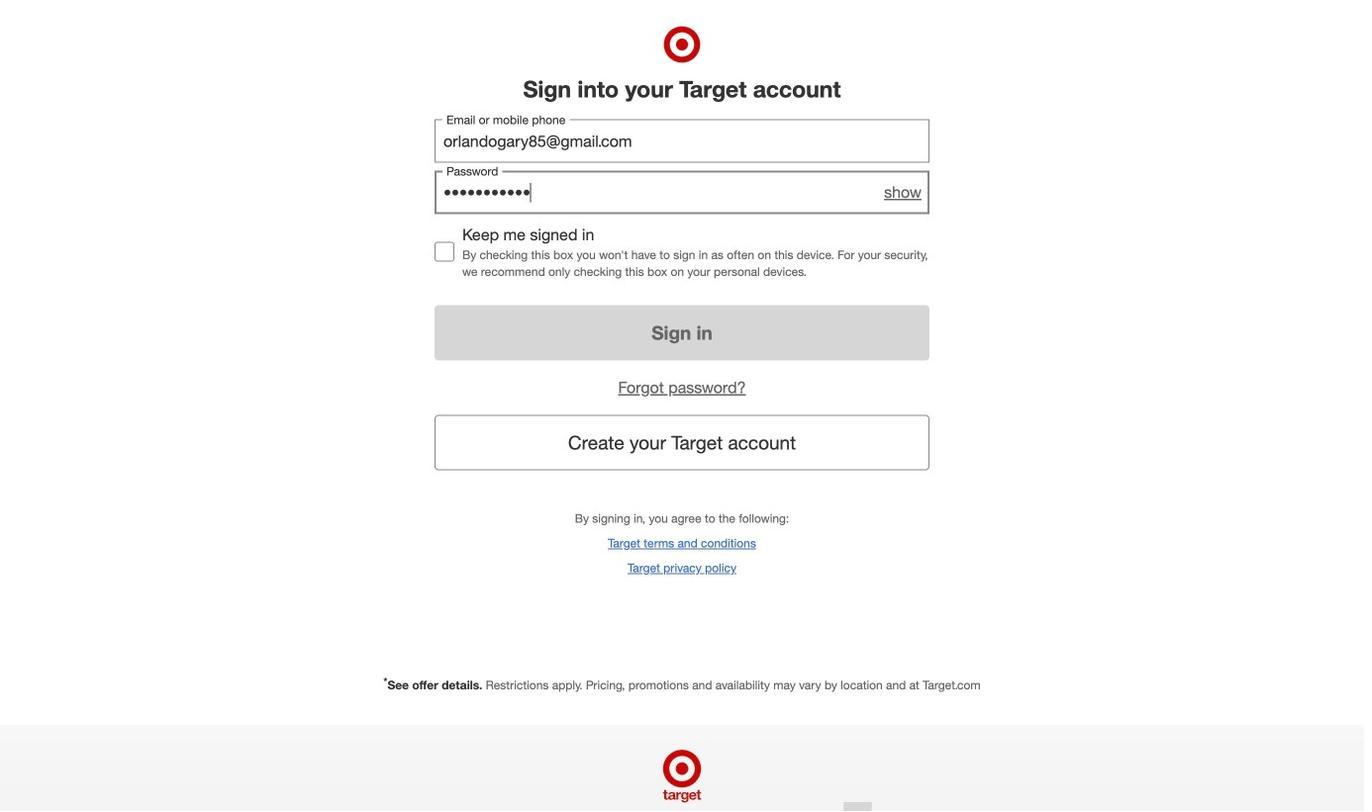 Task type: vqa. For each thing, say whether or not it's contained in the screenshot.
Target: Expect More. Pay Less. Image
yes



Task type: describe. For each thing, give the bounding box(es) containing it.
target: expect more. pay less. image
[[404, 726, 960, 812]]



Task type: locate. For each thing, give the bounding box(es) containing it.
None checkbox
[[435, 242, 454, 262]]

None password field
[[435, 171, 930, 214]]

None text field
[[435, 119, 930, 163]]



